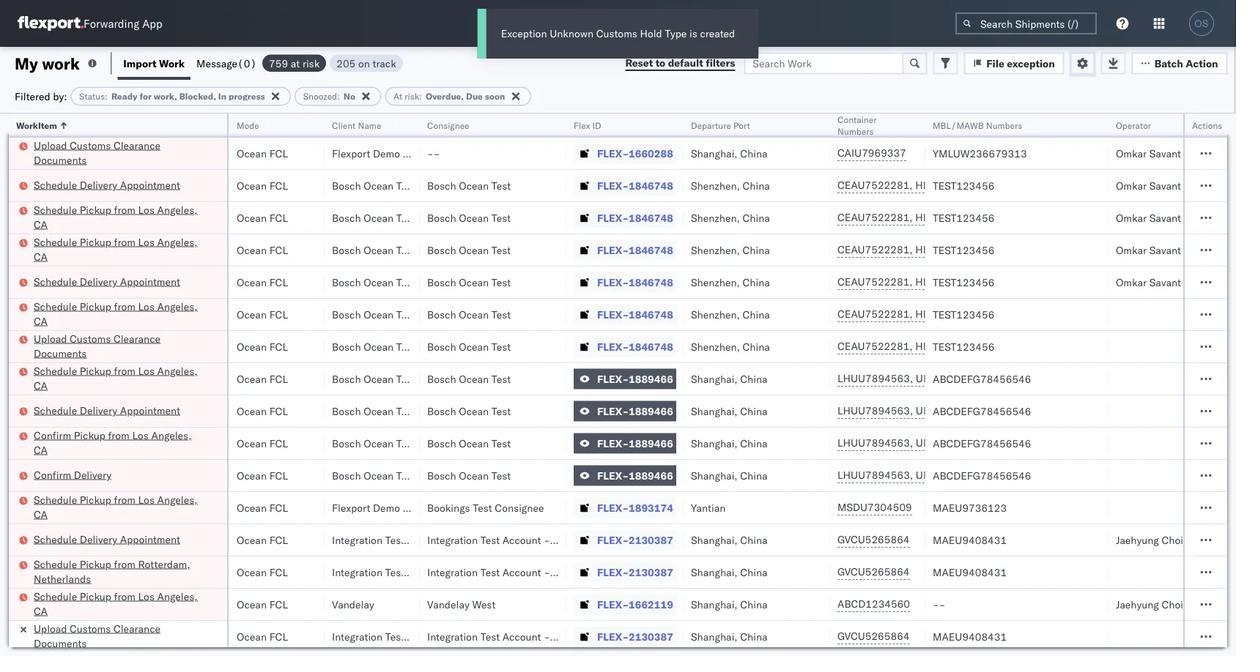 Task type: locate. For each thing, give the bounding box(es) containing it.
consignee inside "button"
[[427, 120, 470, 131]]

appointment down 19,
[[120, 178, 180, 191]]

1 1846748 from the top
[[629, 179, 674, 192]]

1 vertical spatial upload customs clearance documents
[[34, 332, 161, 360]]

work
[[42, 53, 80, 73]]

confirm pickup from los angeles, ca button
[[34, 428, 208, 459]]

no
[[344, 91, 355, 102]]

confirm up 7:00
[[34, 429, 71, 442]]

schedule pickup from los angeles, ca button
[[34, 203, 208, 233], [34, 235, 208, 266], [34, 299, 208, 330], [34, 364, 208, 395], [34, 493, 208, 524], [34, 590, 208, 621]]

16 ocean fcl from the top
[[237, 631, 288, 644]]

client name
[[332, 120, 381, 131]]

3 gvcu5265864 from the top
[[838, 630, 910, 643]]

documents left the 9,
[[34, 347, 87, 360]]

--
[[427, 147, 440, 160], [933, 599, 946, 611]]

759
[[269, 57, 288, 70]]

risk right at
[[303, 57, 320, 70]]

23, up 25, on the left bottom of page
[[114, 566, 130, 579]]

0 vertical spatial --
[[427, 147, 440, 160]]

upload for 2nd upload customs clearance documents button from the top of the page
[[34, 332, 67, 345]]

1 12:59 am mdt, nov 5, 2022 from the top
[[24, 179, 162, 192]]

progress
[[229, 91, 265, 102]]

9:30
[[24, 534, 46, 547], [24, 566, 46, 579], [24, 631, 46, 644]]

10 schedule from the top
[[34, 558, 77, 571]]

gvcu5265864 up the abcd1234560
[[838, 566, 910, 579]]

forwarding app
[[84, 16, 162, 30]]

flex-1660288
[[597, 147, 674, 160]]

schedule pickup from rotterdam, netherlands
[[34, 558, 190, 586]]

appointment for 4th schedule delivery appointment link from the top of the page
[[120, 533, 180, 546]]

integration test account - karl lagerfeld down west
[[427, 631, 618, 644]]

schedule pickup from los angeles, ca link for fifth 'schedule pickup from los angeles, ca' button from the top of the page
[[34, 493, 208, 522]]

appointment up the 9,
[[120, 275, 180, 288]]

demo left bookings
[[373, 502, 400, 515]]

departure
[[691, 120, 731, 131]]

ocean
[[237, 147, 267, 160], [237, 179, 267, 192], [364, 179, 394, 192], [459, 179, 489, 192], [237, 211, 267, 224], [364, 211, 394, 224], [459, 211, 489, 224], [237, 244, 267, 257], [364, 244, 394, 257], [459, 244, 489, 257], [237, 276, 267, 289], [364, 276, 394, 289], [459, 276, 489, 289], [237, 308, 267, 321], [364, 308, 394, 321], [459, 308, 489, 321], [237, 340, 267, 353], [364, 340, 394, 353], [459, 340, 489, 353], [237, 373, 267, 386], [364, 373, 394, 386], [459, 373, 489, 386], [237, 405, 267, 418], [364, 405, 394, 418], [459, 405, 489, 418], [237, 437, 267, 450], [364, 437, 394, 450], [459, 437, 489, 450], [237, 470, 267, 482], [364, 470, 394, 482], [459, 470, 489, 482], [237, 502, 267, 515], [237, 534, 267, 547], [237, 566, 267, 579], [237, 599, 267, 611], [237, 631, 267, 644]]

-- right the abcd1234560
[[933, 599, 946, 611]]

0 vertical spatial flexport
[[332, 147, 370, 160]]

customs for 2nd 'upload customs clearance documents' link from the bottom of the page
[[70, 332, 111, 345]]

2 vertical spatial lagerfeld
[[574, 631, 618, 644]]

8 fcl from the top
[[269, 373, 288, 386]]

0 horizontal spatial risk
[[303, 57, 320, 70]]

confirm inside button
[[34, 469, 71, 482]]

0 vertical spatial upload
[[34, 139, 67, 152]]

flex-1662119 button
[[574, 595, 676, 615], [574, 595, 676, 615]]

6 schedule from the top
[[34, 365, 77, 378]]

4 schedule pickup from los angeles, ca button from the top
[[34, 364, 208, 395]]

3 ocean fcl from the top
[[237, 211, 288, 224]]

3 9:30 from the top
[[24, 631, 46, 644]]

:
[[105, 91, 108, 102], [337, 91, 340, 102], [419, 91, 422, 102]]

delivery down 12:59 am mst, jan 13, 2023
[[80, 533, 117, 546]]

1 vertical spatial integration
[[427, 566, 478, 579]]

9:30 pm mst, jan 23, 2023 up 12:59 am mst, jan 25, 2023 on the bottom left of page
[[24, 566, 158, 579]]

demo down name
[[373, 147, 400, 160]]

0 vertical spatial maeu9408431
[[933, 534, 1007, 547]]

angeles,
[[157, 203, 198, 216], [157, 236, 198, 248], [157, 300, 198, 313], [157, 365, 198, 378], [151, 429, 192, 442], [157, 494, 198, 507], [157, 590, 198, 603]]

integration
[[427, 534, 478, 547], [427, 566, 478, 579], [427, 631, 478, 644]]

2130387 up 1662119
[[629, 566, 674, 579]]

4 schedule delivery appointment from the top
[[34, 533, 180, 546]]

0 horizontal spatial numbers
[[838, 126, 874, 137]]

0 vertical spatial upload customs clearance documents link
[[34, 138, 208, 167]]

resize handle column header for consignee
[[549, 114, 567, 657]]

2 2130387 from the top
[[629, 566, 674, 579]]

1 horizontal spatial vandelay
[[427, 599, 470, 611]]

4 ca from the top
[[34, 379, 48, 392]]

confirm inside confirm pickup from los angeles, ca
[[34, 429, 71, 442]]

schedule pickup from los angeles, ca link for fourth 'schedule pickup from los angeles, ca' button from the bottom of the page
[[34, 299, 208, 329]]

19,
[[119, 147, 135, 160]]

ocean fcl
[[237, 147, 288, 160], [237, 179, 288, 192], [237, 211, 288, 224], [237, 244, 288, 257], [237, 276, 288, 289], [237, 308, 288, 321], [237, 340, 288, 353], [237, 373, 288, 386], [237, 405, 288, 418], [237, 437, 288, 450], [237, 470, 288, 482], [237, 502, 288, 515], [237, 534, 288, 547], [237, 566, 288, 579], [237, 599, 288, 611], [237, 631, 288, 644]]

23, up 24,
[[117, 437, 133, 450]]

flex-2130387 up flex-1662119
[[597, 566, 674, 579]]

consignee button
[[420, 117, 552, 131]]

numbers inside container numbers
[[838, 126, 874, 137]]

dec
[[102, 373, 122, 386], [102, 405, 122, 418], [95, 437, 114, 450], [96, 470, 115, 482]]

1 horizontal spatial :
[[337, 91, 340, 102]]

ceau7522281, hlxu6269489, hlxu8034992
[[838, 179, 1065, 192], [838, 211, 1065, 224], [838, 243, 1065, 256], [838, 276, 1065, 288], [838, 308, 1065, 321], [838, 340, 1065, 353]]

resize handle column header for deadline
[[161, 114, 178, 657]]

schedule delivery appointment button up 12:00 am mst, nov 9, 2022
[[34, 275, 180, 291]]

resize handle column header
[[161, 114, 178, 657], [210, 114, 227, 657], [212, 114, 229, 657], [307, 114, 325, 657], [402, 114, 420, 657], [549, 114, 567, 657], [666, 114, 684, 657], [813, 114, 831, 657], [908, 114, 926, 657], [1091, 114, 1109, 657], [1187, 114, 1204, 657], [1210, 114, 1228, 657]]

11 ocean fcl from the top
[[237, 470, 288, 482]]

appointment up rotterdam,
[[120, 533, 180, 546]]

to
[[656, 56, 666, 69]]

2 documents from the top
[[34, 347, 87, 360]]

2 vertical spatial gvcu5265864
[[838, 630, 910, 643]]

flexport
[[332, 147, 370, 160], [332, 502, 370, 515]]

2 vertical spatial integration test account - karl lagerfeld
[[427, 631, 618, 644]]

1 vertical spatial 2130387
[[629, 566, 674, 579]]

1 vertical spatial upload
[[34, 332, 67, 345]]

upload for 2nd upload customs clearance documents button from the bottom of the page
[[34, 139, 67, 152]]

schedule delivery appointment button
[[34, 178, 180, 194], [34, 275, 180, 291], [34, 404, 180, 420], [34, 533, 180, 549]]

customs down 12:59 am mst, jan 25, 2023 on the bottom left of page
[[70, 623, 111, 636]]

1 vertical spatial gvcu5265864
[[838, 566, 910, 579]]

Search Work text field
[[744, 52, 904, 74]]

2 vertical spatial account
[[503, 631, 541, 644]]

confirm delivery
[[34, 469, 111, 482]]

1 resize handle column header from the left
[[161, 114, 178, 657]]

0 vertical spatial 9:30 pm mst, jan 23, 2023
[[24, 534, 158, 547]]

0 vertical spatial documents
[[34, 154, 87, 166]]

1 vertical spatial maeu9408431
[[933, 566, 1007, 579]]

0 vertical spatial demo
[[373, 147, 400, 160]]

-- down the overdue,
[[427, 147, 440, 160]]

0 vertical spatial flexport demo consignee
[[332, 147, 452, 160]]

5 omkar savant from the top
[[1116, 276, 1182, 289]]

upload customs clearance documents link
[[34, 138, 208, 167], [34, 332, 208, 361], [34, 622, 208, 651]]

from inside schedule pickup from rotterdam, netherlands
[[114, 558, 136, 571]]

mst, down 5:00 pm mst, dec 23, 2022
[[68, 470, 93, 482]]

schedule pickup from los angeles, ca for schedule pickup from los angeles, ca link corresponding to first 'schedule pickup from los angeles, ca' button from the top
[[34, 203, 198, 231]]

2 vertical spatial 9:30
[[24, 631, 46, 644]]

2 vertical spatial 2130387
[[629, 631, 674, 644]]

8 shanghai, china from the top
[[691, 599, 768, 611]]

4 5, from the top
[[125, 276, 134, 289]]

1 vertical spatial risk
[[405, 91, 419, 102]]

delivery down 5:00 pm mst, dec 23, 2022
[[74, 469, 111, 482]]

0 vertical spatial integration test account - karl lagerfeld
[[427, 534, 618, 547]]

2130387
[[629, 534, 674, 547], [629, 566, 674, 579], [629, 631, 674, 644]]

2 vertical spatial upload customs clearance documents link
[[34, 622, 208, 651]]

mst, down 12:00 am mst, nov 9, 2022
[[75, 373, 100, 386]]

id
[[593, 120, 602, 131]]

flex-1660288 button
[[574, 143, 676, 164], [574, 143, 676, 164]]

filters
[[706, 56, 735, 69]]

appointment up "confirm pickup from los angeles, ca" link
[[120, 404, 180, 417]]

3 flex-1889466 from the top
[[597, 437, 674, 450]]

4 schedule from the top
[[34, 275, 77, 288]]

resize handle column header for mbl/mawb numbers
[[1091, 114, 1109, 657]]

jan up 12:59 am mst, jan 25, 2023 on the bottom left of page
[[95, 566, 111, 579]]

759 at risk
[[269, 57, 320, 70]]

1 vertical spatial karl
[[553, 566, 572, 579]]

2 flexport demo consignee from the top
[[332, 502, 452, 515]]

pm up the netherlands
[[49, 534, 65, 547]]

1 vertical spatial lagerfeld
[[574, 566, 618, 579]]

0 vertical spatial upload customs clearance documents
[[34, 139, 161, 166]]

schedule delivery appointment link up schedule pickup from rotterdam, netherlands
[[34, 533, 180, 547]]

3 upload customs clearance documents link from the top
[[34, 622, 208, 651]]

14, up "confirm pickup from los angeles, ca" link
[[124, 405, 140, 418]]

confirm
[[34, 429, 71, 442], [34, 469, 71, 482]]

1 vertical spatial flexport demo consignee
[[332, 502, 452, 515]]

flex-2130387 down flex-1893174
[[597, 534, 674, 547]]

3 hlxu8034992 from the top
[[993, 243, 1065, 256]]

integration down vandelay west
[[427, 631, 478, 644]]

documents down 12:59 am mst, jan 25, 2023 on the bottom left of page
[[34, 637, 87, 650]]

delivery up 5:00 pm mst, dec 23, 2022
[[80, 404, 117, 417]]

appointment for third schedule delivery appointment link from the bottom
[[120, 275, 180, 288]]

schedule delivery appointment link up 12:00 am mst, nov 9, 2022
[[34, 275, 180, 289]]

numbers for container numbers
[[838, 126, 874, 137]]

1 vertical spatial upload customs clearance documents link
[[34, 332, 208, 361]]

: for snoozed
[[337, 91, 340, 102]]

1 vertical spatial demo
[[373, 502, 400, 515]]

0 vertical spatial integration
[[427, 534, 478, 547]]

schedule delivery appointment button down aug
[[34, 178, 180, 194]]

9:30 down the netherlands
[[24, 631, 46, 644]]

23, up the schedule pickup from rotterdam, netherlands link at bottom left
[[114, 534, 130, 547]]

3 clearance from the top
[[114, 623, 161, 636]]

4 hlxu6269489, from the top
[[916, 276, 991, 288]]

abcd1234560
[[838, 598, 910, 611]]

8 flex- from the top
[[597, 373, 629, 386]]

pm right 5:00
[[49, 437, 65, 450]]

upload customs clearance documents for 2nd upload customs clearance documents button from the bottom of the page
[[34, 139, 161, 166]]

0 vertical spatial 2130387
[[629, 534, 674, 547]]

2 vertical spatial upload
[[34, 623, 67, 636]]

12:59 am mst, dec 14, 2022 up 5:00 pm mst, dec 23, 2022
[[24, 405, 168, 418]]

mst, up 5:00 pm mst, dec 23, 2022
[[75, 405, 100, 418]]

integration up vandelay west
[[427, 566, 478, 579]]

lagerfeld down flex-1662119
[[574, 631, 618, 644]]

2 12:59 am mdt, nov 5, 2022 from the top
[[24, 211, 162, 224]]

3 upload customs clearance documents from the top
[[34, 623, 161, 650]]

12:59 am mst, jan 13, 2023
[[24, 502, 165, 515]]

lagerfeld up flex-1662119
[[574, 566, 618, 579]]

2 shanghai, china from the top
[[691, 373, 768, 386]]

documents for 2nd upload customs clearance documents button from the bottom of the page
[[34, 154, 87, 166]]

14 flex- from the top
[[597, 566, 629, 579]]

4 schedule pickup from los angeles, ca link from the top
[[34, 364, 208, 393]]

1 pm from the top
[[49, 437, 65, 450]]

: right the "at"
[[419, 91, 422, 102]]

shenzhen, china
[[691, 179, 770, 192], [691, 211, 770, 224], [691, 244, 770, 257], [691, 276, 770, 289], [691, 308, 770, 321], [691, 340, 770, 353]]

integration down bookings
[[427, 534, 478, 547]]

delivery down 1:00 am mdt, aug 19, 2022
[[80, 178, 117, 191]]

import work button
[[118, 47, 191, 80]]

schedule delivery appointment down aug
[[34, 178, 180, 191]]

2 upload customs clearance documents link from the top
[[34, 332, 208, 361]]

schedule delivery appointment up schedule pickup from rotterdam, netherlands
[[34, 533, 180, 546]]

1 upload customs clearance documents from the top
[[34, 139, 161, 166]]

integration test account - karl lagerfeld up west
[[427, 566, 618, 579]]

filtered by:
[[15, 90, 67, 103]]

risk right the "at"
[[405, 91, 419, 102]]

dec down 12:00 am mst, nov 9, 2022
[[102, 373, 122, 386]]

3 flex-2130387 from the top
[[597, 631, 674, 644]]

flex-2130387 button
[[574, 530, 676, 551], [574, 530, 676, 551], [574, 563, 676, 583], [574, 563, 676, 583], [574, 627, 676, 648], [574, 627, 676, 648]]

0 vertical spatial 12:59 am mst, dec 14, 2022
[[24, 373, 168, 386]]

6 shenzhen, china from the top
[[691, 340, 770, 353]]

2 vertical spatial upload customs clearance documents
[[34, 623, 161, 650]]

schedule delivery appointment link down aug
[[34, 178, 180, 192]]

schedule pickup from los angeles, ca link for fifth 'schedule pickup from los angeles, ca' button from the bottom
[[34, 235, 208, 264]]

2 demo from the top
[[373, 502, 400, 515]]

5,
[[125, 179, 134, 192], [125, 211, 134, 224], [125, 244, 134, 257], [125, 276, 134, 289], [125, 308, 134, 321]]

resize handle column header for workitem
[[210, 114, 227, 657]]

2023 right 13,
[[140, 502, 165, 515]]

2 vertical spatial flex-2130387
[[597, 631, 674, 644]]

7 fcl from the top
[[269, 340, 288, 353]]

4 schedule delivery appointment button from the top
[[34, 533, 180, 549]]

5 hlxu8034992 from the top
[[993, 308, 1065, 321]]

2 vertical spatial maeu9408431
[[933, 631, 1007, 644]]

1 abcdefg78456546 from the top
[[933, 373, 1032, 386]]

los inside confirm pickup from los angeles, ca
[[132, 429, 149, 442]]

from
[[114, 203, 136, 216], [114, 236, 136, 248], [114, 300, 136, 313], [114, 365, 136, 378], [108, 429, 130, 442], [114, 494, 136, 507], [114, 558, 136, 571], [114, 590, 136, 603]]

1 horizontal spatial numbers
[[986, 120, 1023, 131]]

1 vertical spatial confirm
[[34, 469, 71, 482]]

import
[[123, 57, 157, 70]]

1 vertical spatial flex-2130387
[[597, 566, 674, 579]]

appointment for 4th schedule delivery appointment link from the bottom of the page
[[120, 178, 180, 191]]

mst, up 12:59 am mst, jan 25, 2023 on the bottom left of page
[[68, 566, 93, 579]]

: left the no
[[337, 91, 340, 102]]

schedule pickup from los angeles, ca link for 3rd 'schedule pickup from los angeles, ca' button from the bottom of the page
[[34, 364, 208, 393]]

1 ceau7522281, from the top
[[838, 179, 913, 192]]

schedule delivery appointment link
[[34, 178, 180, 192], [34, 275, 180, 289], [34, 404, 180, 418], [34, 533, 180, 547]]

jan left 13,
[[102, 502, 119, 515]]

5 flex- from the top
[[597, 276, 629, 289]]

1 vertical spatial 9:30
[[24, 566, 46, 579]]

jan up schedule pickup from rotterdam, netherlands
[[95, 534, 111, 547]]

0 vertical spatial account
[[503, 534, 541, 547]]

2 flex-1846748 from the top
[[597, 211, 674, 224]]

customs down deadline button
[[70, 139, 111, 152]]

1 schedule pickup from los angeles, ca button from the top
[[34, 203, 208, 233]]

1 vertical spatial integration test account - karl lagerfeld
[[427, 566, 618, 579]]

1 vertical spatial documents
[[34, 347, 87, 360]]

confirm delivery button
[[34, 468, 111, 484]]

choi
[[1162, 534, 1184, 547]]

uetu5238478
[[916, 372, 988, 385], [916, 405, 988, 417], [916, 437, 988, 450], [916, 469, 988, 482]]

2130387 down 1662119
[[629, 631, 674, 644]]

6 shenzhen, from the top
[[691, 340, 740, 353]]

2 appointment from the top
[[120, 275, 180, 288]]

0 horizontal spatial vandelay
[[332, 599, 374, 611]]

ca inside confirm pickup from los angeles, ca
[[34, 444, 48, 457]]

reset
[[626, 56, 653, 69]]

0 vertical spatial gvcu5265864
[[838, 534, 910, 546]]

1 demo from the top
[[373, 147, 400, 160]]

: left ready
[[105, 91, 108, 102]]

documents down "deadline"
[[34, 154, 87, 166]]

numbers down container
[[838, 126, 874, 137]]

9:30 up 12:59 am mst, jan 25, 2023 on the bottom left of page
[[24, 566, 46, 579]]

schedule delivery appointment button up confirm pickup from los angeles, ca
[[34, 404, 180, 420]]

2023 up rotterdam,
[[132, 534, 158, 547]]

1 horizontal spatial --
[[933, 599, 946, 611]]

2 integration test account - karl lagerfeld from the top
[[427, 566, 618, 579]]

1 shanghai, from the top
[[691, 147, 738, 160]]

4 shanghai, china from the top
[[691, 437, 768, 450]]

schedule delivery appointment up confirm pickup from los angeles, ca
[[34, 404, 180, 417]]

2 omkar savant from the top
[[1116, 179, 1182, 192]]

3 flex-1846748 from the top
[[597, 244, 674, 257]]

2 horizontal spatial :
[[419, 91, 422, 102]]

2130387 down 1893174
[[629, 534, 674, 547]]

actions
[[1193, 120, 1223, 131]]

file exception button
[[964, 52, 1065, 74], [964, 52, 1065, 74]]

2 vertical spatial documents
[[34, 637, 87, 650]]

gvcu5265864 down msdu7304509
[[838, 534, 910, 546]]

0 vertical spatial 9:30
[[24, 534, 46, 547]]

schedule pickup from rotterdam, netherlands button
[[34, 557, 208, 588]]

12:59 am mst, dec 14, 2022 down 12:00 am mst, nov 9, 2022
[[24, 373, 168, 386]]

0 vertical spatial clearance
[[114, 139, 161, 152]]

9:30 up the netherlands
[[24, 534, 46, 547]]

flex-2130387 down flex-1662119
[[597, 631, 674, 644]]

2 vertical spatial karl
[[553, 631, 572, 644]]

schedule delivery appointment link up confirm pickup from los angeles, ca
[[34, 404, 180, 418]]

message (0)
[[196, 57, 257, 70]]

3 schedule pickup from los angeles, ca from the top
[[34, 300, 198, 328]]

lhuu7894563,
[[838, 372, 914, 385], [838, 405, 914, 417], [838, 437, 914, 450], [838, 469, 914, 482]]

flex-1893174 button
[[574, 498, 676, 519], [574, 498, 676, 519]]

2 vertical spatial integration
[[427, 631, 478, 644]]

clearance for 2nd 'upload customs clearance documents' link from the bottom of the page
[[114, 332, 161, 345]]

operator
[[1116, 120, 1152, 131]]

am
[[49, 147, 66, 160], [55, 179, 72, 192], [55, 211, 72, 224], [55, 244, 72, 257], [55, 276, 72, 289], [55, 308, 72, 321], [55, 340, 72, 353], [55, 373, 72, 386], [55, 405, 72, 418], [49, 470, 66, 482], [55, 502, 72, 515], [55, 599, 72, 611]]

0 horizontal spatial --
[[427, 147, 440, 160]]

2023 up 25, on the left bottom of page
[[132, 566, 158, 579]]

integration test account - karl lagerfeld down bookings test consignee
[[427, 534, 618, 547]]

exception unknown customs hold type is created
[[501, 27, 735, 40]]

1662119
[[629, 599, 674, 611]]

1 vertical spatial 14,
[[124, 405, 140, 418]]

0 horizontal spatial :
[[105, 91, 108, 102]]

14 ocean fcl from the top
[[237, 566, 288, 579]]

delivery up 12:00 am mst, nov 9, 2022
[[80, 275, 117, 288]]

0 vertical spatial 23,
[[117, 437, 133, 450]]

schedule delivery appointment button up schedule pickup from rotterdam, netherlands
[[34, 533, 180, 549]]

numbers up ymluw236679313 on the right top
[[986, 120, 1023, 131]]

4 resize handle column header from the left
[[307, 114, 325, 657]]

1 vertical spatial 12:59 am mst, dec 14, 2022
[[24, 405, 168, 418]]

1 flex-1889466 from the top
[[597, 373, 674, 386]]

mst, down 12:59 am mst, jan 13, 2023
[[68, 534, 93, 547]]

lagerfeld down flex-1893174
[[574, 534, 618, 547]]

1 flex- from the top
[[597, 147, 629, 160]]

-
[[427, 147, 434, 160], [434, 147, 440, 160], [544, 534, 550, 547], [1186, 534, 1193, 547], [544, 566, 550, 579], [933, 599, 940, 611], [940, 599, 946, 611], [544, 631, 550, 644]]

pm down 12:59 am mst, jan 25, 2023 on the bottom left of page
[[49, 631, 65, 644]]

1 2130387 from the top
[[629, 534, 674, 547]]

schedule delivery appointment up 12:00 am mst, nov 9, 2022
[[34, 275, 180, 288]]

1 vertical spatial 9:30 pm mst, jan 23, 2023
[[24, 566, 158, 579]]

confirm down 5:00
[[34, 469, 71, 482]]

flex-1889466
[[597, 373, 674, 386], [597, 405, 674, 418], [597, 437, 674, 450], [597, 470, 674, 482]]

gvcu5265864 down the abcd1234560
[[838, 630, 910, 643]]

vandelay for vandelay west
[[427, 599, 470, 611]]

pickup
[[80, 203, 111, 216], [80, 236, 111, 248], [80, 300, 111, 313], [80, 365, 111, 378], [74, 429, 105, 442], [80, 494, 111, 507], [80, 558, 111, 571], [80, 590, 111, 603]]

upload
[[34, 139, 67, 152], [34, 332, 67, 345], [34, 623, 67, 636]]

customs left the 9,
[[70, 332, 111, 345]]

snoozed
[[303, 91, 337, 102]]

numbers inside button
[[986, 120, 1023, 131]]

jan left 25, on the left bottom of page
[[102, 599, 119, 611]]

mdt,
[[68, 147, 94, 160], [75, 179, 101, 192], [75, 211, 101, 224], [75, 244, 101, 257], [75, 276, 101, 289], [75, 308, 101, 321]]

2 9:30 from the top
[[24, 566, 46, 579]]

1 vertical spatial flexport
[[332, 502, 370, 515]]

16 fcl from the top
[[269, 631, 288, 644]]

4 ceau7522281, from the top
[[838, 276, 913, 288]]

0 vertical spatial confirm
[[34, 429, 71, 442]]

demo
[[373, 147, 400, 160], [373, 502, 400, 515]]

8 resize handle column header from the left
[[813, 114, 831, 657]]

0 vertical spatial upload customs clearance documents button
[[34, 138, 208, 169]]

1 vertical spatial clearance
[[114, 332, 161, 345]]

resize handle column header for client name
[[402, 114, 420, 657]]

3 hlxu6269489, from the top
[[916, 243, 991, 256]]

9 flex- from the top
[[597, 405, 629, 418]]

0 vertical spatial lagerfeld
[[574, 534, 618, 547]]

12:00
[[24, 340, 53, 353]]

delivery inside button
[[74, 469, 111, 482]]

4 shenzhen, from the top
[[691, 276, 740, 289]]

1 schedule from the top
[[34, 178, 77, 191]]

1 : from the left
[[105, 91, 108, 102]]

flex-1889466 button
[[574, 369, 676, 390], [574, 369, 676, 390], [574, 401, 676, 422], [574, 401, 676, 422], [574, 434, 676, 454], [574, 434, 676, 454], [574, 466, 676, 486], [574, 466, 676, 486]]

0 vertical spatial karl
[[553, 534, 572, 547]]

1 horizontal spatial risk
[[405, 91, 419, 102]]

1 vertical spatial account
[[503, 566, 541, 579]]

1 account from the top
[[503, 534, 541, 547]]

0 vertical spatial 14,
[[124, 373, 140, 386]]

pm up 12:59 am mst, jan 25, 2023 on the bottom left of page
[[49, 566, 65, 579]]

9:30 pm mst, jan 23, 2023 down 12:59 am mst, jan 13, 2023
[[24, 534, 158, 547]]

1 hlxu8034992 from the top
[[993, 179, 1065, 192]]

3 appointment from the top
[[120, 404, 180, 417]]

5 shenzhen, from the top
[[691, 308, 740, 321]]

test123456
[[933, 179, 995, 192], [933, 211, 995, 224], [933, 244, 995, 257], [933, 276, 995, 289], [933, 308, 995, 321], [933, 340, 995, 353]]

12 fcl from the top
[[269, 502, 288, 515]]

0 vertical spatial flex-2130387
[[597, 534, 674, 547]]

14, down the 9,
[[124, 373, 140, 386]]

savant
[[1150, 147, 1182, 160], [1150, 179, 1182, 192], [1150, 211, 1182, 224], [1150, 244, 1182, 257], [1150, 276, 1182, 289]]

os
[[1195, 18, 1209, 29]]

risk
[[303, 57, 320, 70], [405, 91, 419, 102]]

shanghai, china
[[691, 147, 768, 160], [691, 373, 768, 386], [691, 405, 768, 418], [691, 437, 768, 450], [691, 470, 768, 482], [691, 534, 768, 547], [691, 566, 768, 579], [691, 599, 768, 611], [691, 631, 768, 644]]

consignee
[[427, 120, 470, 131], [403, 147, 452, 160], [403, 502, 452, 515], [495, 502, 544, 515]]

1 vertical spatial upload customs clearance documents button
[[34, 332, 208, 362]]

jan left 28,
[[95, 631, 111, 644]]

fcl
[[269, 147, 288, 160], [269, 179, 288, 192], [269, 211, 288, 224], [269, 244, 288, 257], [269, 276, 288, 289], [269, 308, 288, 321], [269, 340, 288, 353], [269, 373, 288, 386], [269, 405, 288, 418], [269, 437, 288, 450], [269, 470, 288, 482], [269, 502, 288, 515], [269, 534, 288, 547], [269, 566, 288, 579], [269, 599, 288, 611], [269, 631, 288, 644]]

china
[[741, 147, 768, 160], [743, 179, 770, 192], [743, 211, 770, 224], [743, 244, 770, 257], [743, 276, 770, 289], [743, 308, 770, 321], [743, 340, 770, 353], [741, 373, 768, 386], [741, 405, 768, 418], [741, 437, 768, 450], [741, 470, 768, 482], [741, 534, 768, 547], [741, 566, 768, 579], [741, 599, 768, 611], [741, 631, 768, 644]]

2 clearance from the top
[[114, 332, 161, 345]]

2 vertical spatial clearance
[[114, 623, 161, 636]]



Task type: describe. For each thing, give the bounding box(es) containing it.
dec up confirm pickup from los angeles, ca
[[102, 405, 122, 418]]

2023 right 28,
[[132, 631, 158, 644]]

1 9:30 from the top
[[24, 534, 46, 547]]

6 fcl from the top
[[269, 308, 288, 321]]

1 maeu9408431 from the top
[[933, 534, 1007, 547]]

confirm for confirm pickup from los angeles, ca
[[34, 429, 71, 442]]

5 1846748 from the top
[[629, 308, 674, 321]]

delivery for 4th schedule delivery appointment link from the bottom of the page
[[80, 178, 117, 191]]

created
[[700, 27, 735, 40]]

1 test123456 from the top
[[933, 179, 995, 192]]

orig
[[1218, 534, 1237, 547]]

upload customs clearance documents for 2nd upload customs clearance documents button from the top of the page
[[34, 332, 161, 360]]

12:59 am mst, jan 25, 2023
[[24, 599, 165, 611]]

2 schedule from the top
[[34, 203, 77, 216]]

1 5, from the top
[[125, 179, 134, 192]]

5 ocean fcl from the top
[[237, 276, 288, 289]]

port
[[734, 120, 750, 131]]

2 flexport from the top
[[332, 502, 370, 515]]

5 test123456 from the top
[[933, 308, 995, 321]]

Search Shipments (/) text field
[[956, 12, 1097, 34]]

clearance for first 'upload customs clearance documents' link from the top
[[114, 139, 161, 152]]

dec up 7:00 am mst, dec 24, 2022 on the left bottom of the page
[[95, 437, 114, 450]]

4 pm from the top
[[49, 631, 65, 644]]

yantian
[[691, 502, 726, 515]]

2023 right 25, on the left bottom of page
[[140, 599, 165, 611]]

confirm for confirm delivery
[[34, 469, 71, 482]]

delivery for 'confirm delivery' link
[[74, 469, 111, 482]]

5 savant from the top
[[1150, 276, 1182, 289]]

mst, up 9:30 pm mst, jan 28, 2023
[[75, 599, 100, 611]]

batch
[[1155, 57, 1184, 70]]

13 ocean fcl from the top
[[237, 534, 288, 547]]

2 schedule delivery appointment from the top
[[34, 275, 180, 288]]

4 12:59 from the top
[[24, 276, 53, 289]]

3 upload from the top
[[34, 623, 67, 636]]

2 test123456 from the top
[[933, 211, 995, 224]]

2 lhuu7894563, uetu5238478 from the top
[[838, 405, 988, 417]]

confirm delivery link
[[34, 468, 111, 483]]

clearance for first 'upload customs clearance documents' link from the bottom of the page
[[114, 623, 161, 636]]

3 shanghai, china from the top
[[691, 405, 768, 418]]

app
[[142, 16, 162, 30]]

2 1889466 from the top
[[629, 405, 674, 418]]

pickup inside confirm pickup from los angeles, ca
[[74, 429, 105, 442]]

2 schedule pickup from los angeles, ca button from the top
[[34, 235, 208, 266]]

pickup inside schedule pickup from rotterdam, netherlands
[[80, 558, 111, 571]]

client name button
[[325, 117, 405, 131]]

2 ceau7522281, hlxu6269489, hlxu8034992 from the top
[[838, 211, 1065, 224]]

ymluw236679313
[[933, 147, 1027, 160]]

on
[[358, 57, 370, 70]]

mst, down 12:59 am mst, jan 25, 2023 on the bottom left of page
[[68, 631, 93, 644]]

(0)
[[238, 57, 257, 70]]

soon
[[485, 91, 505, 102]]

11 schedule from the top
[[34, 590, 77, 603]]

file
[[987, 57, 1005, 70]]

3 ceau7522281, hlxu6269489, hlxu8034992 from the top
[[838, 243, 1065, 256]]

departure port
[[691, 120, 750, 131]]

mst, down 7:00 am mst, dec 24, 2022 on the left bottom of the page
[[75, 502, 100, 515]]

3 1846748 from the top
[[629, 244, 674, 257]]

flex
[[574, 120, 590, 131]]

2 pm from the top
[[49, 534, 65, 547]]

6 1846748 from the top
[[629, 340, 674, 353]]

mbl/mawb
[[933, 120, 984, 131]]

1660288
[[629, 147, 674, 160]]

1 vertical spatial 23,
[[114, 534, 130, 547]]

schedule pickup from los angeles, ca for schedule pickup from los angeles, ca link related to fourth 'schedule pickup from los angeles, ca' button from the bottom of the page
[[34, 300, 198, 328]]

2 schedule delivery appointment link from the top
[[34, 275, 180, 289]]

9 fcl from the top
[[269, 405, 288, 418]]

overdue,
[[426, 91, 464, 102]]

1 flex-2130387 from the top
[[597, 534, 674, 547]]

3 ceau7522281, from the top
[[838, 243, 913, 256]]

12 ocean fcl from the top
[[237, 502, 288, 515]]

2 karl from the top
[[553, 566, 572, 579]]

2 vertical spatial 23,
[[114, 566, 130, 579]]

15 ocean fcl from the top
[[237, 599, 288, 611]]

mst, left the 9,
[[75, 340, 100, 353]]

2 uetu5238478 from the top
[[916, 405, 988, 417]]

schedule pickup from los angeles, ca for schedule pickup from los angeles, ca link for fifth 'schedule pickup from los angeles, ca' button from the bottom
[[34, 236, 198, 263]]

6 flex- from the top
[[597, 308, 629, 321]]

schedule pickup from los angeles, ca for schedule pickup from los angeles, ca link corresponding to 6th 'schedule pickup from los angeles, ca' button from the top
[[34, 590, 198, 618]]

9,
[[124, 340, 133, 353]]

1 savant from the top
[[1150, 147, 1182, 160]]

6 shanghai, china from the top
[[691, 534, 768, 547]]

vandelay for vandelay
[[332, 599, 374, 611]]

2 14, from the top
[[124, 405, 140, 418]]

blocked,
[[179, 91, 216, 102]]

10 flex- from the top
[[597, 437, 629, 450]]

4 ocean fcl from the top
[[237, 244, 288, 257]]

appointment for third schedule delivery appointment link
[[120, 404, 180, 417]]

3 account from the top
[[503, 631, 541, 644]]

schedule pickup from los angeles, ca for fifth 'schedule pickup from los angeles, ca' button from the top of the page's schedule pickup from los angeles, ca link
[[34, 494, 198, 521]]

west
[[472, 599, 496, 611]]

is
[[690, 27, 698, 40]]

6 ocean fcl from the top
[[237, 308, 288, 321]]

1 ocean fcl from the top
[[237, 147, 288, 160]]

8 shanghai, from the top
[[691, 599, 738, 611]]

schedule pickup from los angeles, ca link for first 'schedule pickup from los angeles, ca' button from the top
[[34, 203, 208, 232]]

numbers for mbl/mawb numbers
[[986, 120, 1023, 131]]

13,
[[121, 502, 137, 515]]

5 12:59 from the top
[[24, 308, 53, 321]]

4 lhuu7894563, from the top
[[838, 469, 914, 482]]

schedule pickup from rotterdam, netherlands link
[[34, 557, 208, 587]]

dec left 24,
[[96, 470, 115, 482]]

1 vertical spatial --
[[933, 599, 946, 611]]

schedule inside schedule pickup from rotterdam, netherlands
[[34, 558, 77, 571]]

default
[[668, 56, 704, 69]]

import work
[[123, 57, 185, 70]]

container numbers button
[[831, 111, 911, 137]]

delivery for 4th schedule delivery appointment link from the top of the page
[[80, 533, 117, 546]]

resize handle column header for departure port
[[813, 114, 831, 657]]

4 shanghai, from the top
[[691, 437, 738, 450]]

4 fcl from the top
[[269, 244, 288, 257]]

3 12:59 from the top
[[24, 244, 53, 257]]

at risk : overdue, due soon
[[394, 91, 505, 102]]

hold
[[640, 27, 663, 40]]

flexport. image
[[18, 16, 84, 31]]

5 ceau7522281, from the top
[[838, 308, 913, 321]]

msdu7304509
[[838, 501, 912, 514]]

reset to default filters
[[626, 56, 735, 69]]

6 ceau7522281, from the top
[[838, 340, 913, 353]]

mode button
[[229, 117, 310, 131]]

file exception
[[987, 57, 1055, 70]]

4 test123456 from the top
[[933, 276, 995, 289]]

my
[[15, 53, 38, 73]]

forwarding
[[84, 16, 139, 30]]

customs for first 'upload customs clearance documents' link from the bottom of the page
[[70, 623, 111, 636]]

0 vertical spatial risk
[[303, 57, 320, 70]]

1:00
[[24, 147, 46, 160]]

7 ocean fcl from the top
[[237, 340, 288, 353]]

due
[[466, 91, 483, 102]]

delivery for third schedule delivery appointment link from the bottom
[[80, 275, 117, 288]]

1 lagerfeld from the top
[[574, 534, 618, 547]]

from inside confirm pickup from los angeles, ca
[[108, 429, 130, 442]]

departure port button
[[684, 117, 816, 131]]

forwarding app link
[[18, 16, 162, 31]]

6 ca from the top
[[34, 508, 48, 521]]

1893174
[[629, 502, 674, 515]]

workitem button
[[9, 117, 213, 131]]

flex id
[[574, 120, 602, 131]]

batch action button
[[1132, 52, 1228, 74]]

schedule pickup from los angeles, ca link for 6th 'schedule pickup from los angeles, ca' button from the top
[[34, 590, 208, 619]]

7 schedule from the top
[[34, 404, 77, 417]]

aug
[[97, 147, 116, 160]]

6 flex-1846748 from the top
[[597, 340, 674, 353]]

mbl/mawb numbers button
[[926, 117, 1094, 131]]

client
[[332, 120, 356, 131]]

12:00 am mst, nov 9, 2022
[[24, 340, 161, 353]]

track
[[373, 57, 396, 70]]

filtered
[[15, 90, 50, 103]]

1 lhuu7894563, uetu5238478 from the top
[[838, 372, 988, 385]]

5 schedule pickup from los angeles, ca button from the top
[[34, 493, 208, 524]]

5 omkar from the top
[[1116, 276, 1147, 289]]

angeles, inside confirm pickup from los angeles, ca
[[151, 429, 192, 442]]

unknown
[[550, 27, 594, 40]]

2 12:59 from the top
[[24, 211, 53, 224]]

at
[[394, 91, 403, 102]]

2 savant from the top
[[1150, 179, 1182, 192]]

schedule pickup from los angeles, ca for schedule pickup from los angeles, ca link associated with 3rd 'schedule pickup from los angeles, ca' button from the bottom of the page
[[34, 365, 198, 392]]

exception
[[501, 27, 547, 40]]

3 2130387 from the top
[[629, 631, 674, 644]]

7:00
[[24, 470, 46, 482]]

status : ready for work, blocked, in progress
[[79, 91, 265, 102]]

bookings test consignee
[[427, 502, 544, 515]]

delivery for third schedule delivery appointment link
[[80, 404, 117, 417]]

24,
[[118, 470, 134, 482]]

resize handle column header for mode
[[307, 114, 325, 657]]

2 abcdefg78456546 from the top
[[933, 405, 1032, 418]]

9 schedule from the top
[[34, 533, 77, 546]]

5:00 pm mst, dec 23, 2022
[[24, 437, 161, 450]]

netherlands
[[34, 573, 91, 586]]

13 flex- from the top
[[597, 534, 629, 547]]

os button
[[1185, 7, 1219, 40]]

at
[[291, 57, 300, 70]]

by:
[[53, 90, 67, 103]]

2 omkar from the top
[[1116, 179, 1147, 192]]

3 schedule delivery appointment from the top
[[34, 404, 180, 417]]

4 schedule delivery appointment link from the top
[[34, 533, 180, 547]]

container
[[838, 114, 877, 125]]

mst, up confirm delivery
[[68, 437, 93, 450]]

3 documents from the top
[[34, 637, 87, 650]]

16 flex- from the top
[[597, 631, 629, 644]]

deadline button
[[17, 117, 163, 131]]

mbl/mawb numbers
[[933, 120, 1023, 131]]

message
[[196, 57, 238, 70]]

ready
[[111, 91, 137, 102]]

workitem
[[16, 120, 57, 131]]

deadline
[[24, 120, 60, 131]]

2 account from the top
[[503, 566, 541, 579]]

7:00 am mst, dec 24, 2022
[[24, 470, 162, 482]]

2 5, from the top
[[125, 211, 134, 224]]

: for status
[[105, 91, 108, 102]]

vandelay west
[[427, 599, 496, 611]]

bookings
[[427, 502, 470, 515]]

exception
[[1007, 57, 1055, 70]]

7 12:59 from the top
[[24, 405, 53, 418]]

action
[[1186, 57, 1219, 70]]

4 flex-1846748 from the top
[[597, 276, 674, 289]]

25,
[[121, 599, 137, 611]]

work,
[[154, 91, 177, 102]]

for
[[140, 91, 152, 102]]

1 ceau7522281, hlxu6269489, hlxu8034992 from the top
[[838, 179, 1065, 192]]

documents for 2nd upload customs clearance documents button from the top of the page
[[34, 347, 87, 360]]

6 12:59 from the top
[[24, 373, 53, 386]]

7 shanghai, china from the top
[[691, 566, 768, 579]]

3 fcl from the top
[[269, 211, 288, 224]]

2 ca from the top
[[34, 250, 48, 263]]

4 1889466 from the top
[[629, 470, 674, 482]]

1 integration test account - karl lagerfeld from the top
[[427, 534, 618, 547]]

2 lagerfeld from the top
[[574, 566, 618, 579]]

1 flexport demo consignee from the top
[[332, 147, 452, 160]]

maeu9736123
[[933, 502, 1007, 515]]

1 14, from the top
[[124, 373, 140, 386]]

8 12:59 from the top
[[24, 502, 53, 515]]

resize handle column header for flex id
[[666, 114, 684, 657]]

customs for first 'upload customs clearance documents' link from the top
[[70, 139, 111, 152]]

status
[[79, 91, 105, 102]]

customs left hold
[[596, 27, 638, 40]]

flex-1893174
[[597, 502, 674, 515]]

name
[[358, 120, 381, 131]]

resize handle column header for container numbers
[[908, 114, 926, 657]]

28,
[[114, 631, 130, 644]]



Task type: vqa. For each thing, say whether or not it's contained in the screenshot.
The Occurs in the the We are notifying you that your shipment, K & K, devan has been delayed. This often occurs when unloading cargo takes longer than expected. Please note that this may impact your shipment's final delivery date. We appreciate your understanding and will update you with the status of your shipment as soon as possible. Oct 26, 2023 at 5:45 pm
no



